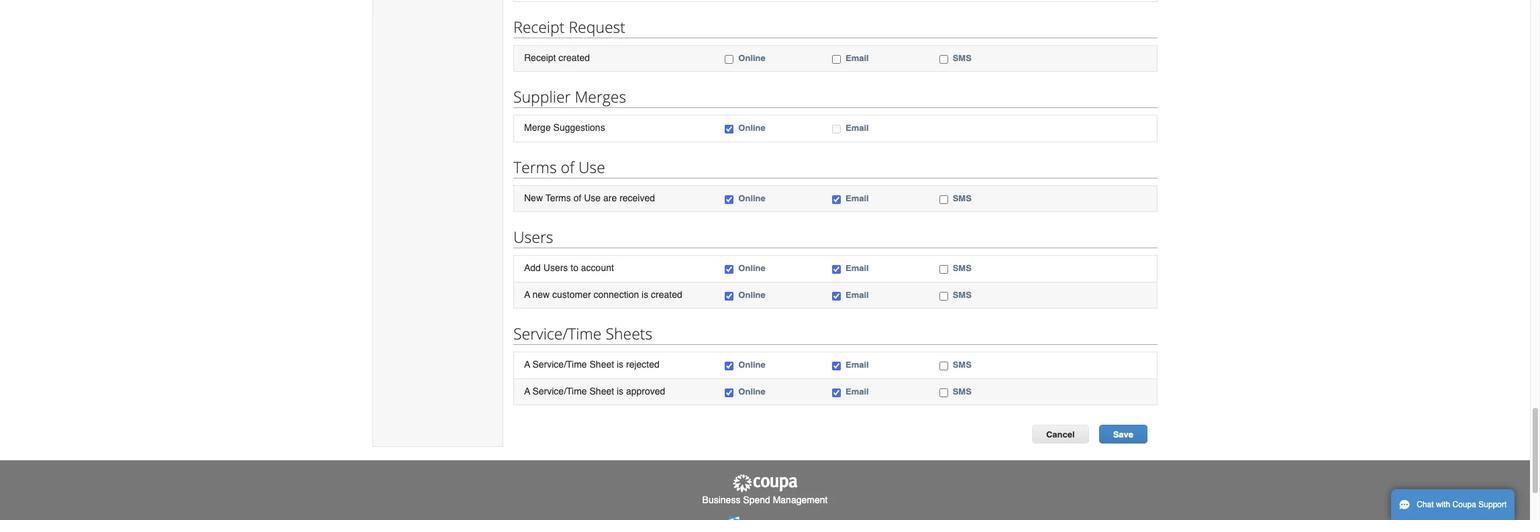 Task type: vqa. For each thing, say whether or not it's contained in the screenshot.
first "Order" from the bottom of the "ASNs Admin Business Performance Catalogs Early Payments Invoices Order Changes Order Line Confirmation Orders Payments Profiles Service/Time Sheets Sourcing"
no



Task type: describe. For each thing, give the bounding box(es) containing it.
3 sms from the top
[[953, 263, 972, 273]]

1 vertical spatial users
[[544, 263, 568, 273]]

save
[[1113, 430, 1134, 440]]

save button
[[1099, 425, 1148, 444]]

a for a service/time sheet is rejected
[[524, 359, 530, 370]]

add users to account
[[524, 263, 614, 273]]

received
[[620, 192, 655, 203]]

spend
[[743, 495, 770, 505]]

sms for is
[[953, 290, 972, 300]]

account
[[581, 263, 614, 273]]

sheets
[[606, 323, 653, 345]]

sms for approved
[[953, 387, 972, 397]]

email for a new customer connection is created
[[846, 290, 869, 300]]

merge suggestions
[[524, 122, 605, 133]]

receipt request
[[514, 16, 626, 37]]

receipt created
[[524, 52, 590, 63]]

terms of use
[[514, 156, 605, 178]]

customer
[[552, 289, 591, 300]]

business spend management
[[703, 495, 828, 505]]

service/time sheets
[[514, 323, 653, 345]]

coupa
[[1453, 500, 1477, 510]]

is for rejected
[[617, 359, 624, 370]]

1 vertical spatial use
[[584, 192, 601, 203]]

1 vertical spatial of
[[574, 192, 582, 203]]

0 vertical spatial is
[[642, 289, 649, 300]]

chat
[[1417, 500, 1434, 510]]

email for new terms of use are received
[[846, 193, 869, 203]]

0 vertical spatial of
[[561, 156, 575, 178]]

online for merge suggestions
[[739, 123, 766, 133]]

merge
[[524, 122, 551, 133]]

email for receipt created
[[846, 53, 869, 63]]

chat with coupa support button
[[1392, 489, 1515, 520]]

receipt for receipt created
[[524, 52, 556, 63]]

online for receipt created
[[739, 53, 766, 63]]

0 vertical spatial service/time
[[514, 323, 602, 345]]

support
[[1479, 500, 1507, 510]]

coupa supplier portal image
[[732, 474, 799, 493]]

a new customer connection is created
[[524, 289, 683, 300]]

suggestions
[[554, 122, 605, 133]]

1 horizontal spatial created
[[651, 289, 683, 300]]

a for a service/time sheet is approved
[[524, 386, 530, 397]]

email for a service/time sheet is approved
[[846, 387, 869, 397]]

supplier merges
[[514, 86, 626, 107]]

sheet for approved
[[590, 386, 614, 397]]



Task type: locate. For each thing, give the bounding box(es) containing it.
2 vertical spatial a
[[524, 386, 530, 397]]

service/time
[[514, 323, 602, 345], [533, 359, 587, 370], [533, 386, 587, 397]]

is left 'rejected'
[[617, 359, 624, 370]]

chat with coupa support
[[1417, 500, 1507, 510]]

connection
[[594, 289, 639, 300]]

1 vertical spatial service/time
[[533, 359, 587, 370]]

None checkbox
[[940, 55, 948, 63], [725, 125, 734, 134], [832, 125, 841, 134], [832, 265, 841, 274], [940, 265, 948, 274], [832, 292, 841, 301], [940, 292, 948, 301], [832, 389, 841, 397], [940, 389, 948, 397], [940, 55, 948, 63], [725, 125, 734, 134], [832, 125, 841, 134], [832, 265, 841, 274], [940, 265, 948, 274], [832, 292, 841, 301], [940, 292, 948, 301], [832, 389, 841, 397], [940, 389, 948, 397]]

1 vertical spatial sheet
[[590, 386, 614, 397]]

6 online from the top
[[739, 360, 766, 370]]

use left are
[[584, 192, 601, 203]]

management
[[773, 495, 828, 505]]

1 email from the top
[[846, 53, 869, 63]]

2 a from the top
[[524, 359, 530, 370]]

new
[[524, 192, 543, 203]]

cancel link
[[1032, 425, 1089, 444]]

new terms of use are received
[[524, 192, 655, 203]]

service/time for a service/time sheet is rejected
[[533, 359, 587, 370]]

6 email from the top
[[846, 360, 869, 370]]

with
[[1437, 500, 1451, 510]]

of left are
[[574, 192, 582, 203]]

is left approved on the left of page
[[617, 386, 624, 397]]

use up new terms of use are received
[[579, 156, 605, 178]]

sheet up a service/time sheet is approved
[[590, 359, 614, 370]]

online for new terms of use are received
[[739, 193, 766, 203]]

2 online from the top
[[739, 123, 766, 133]]

online for add users to account
[[739, 263, 766, 273]]

online for a new customer connection is created
[[739, 290, 766, 300]]

online for a service/time sheet is approved
[[739, 387, 766, 397]]

users left to
[[544, 263, 568, 273]]

email
[[846, 53, 869, 63], [846, 123, 869, 133], [846, 193, 869, 203], [846, 263, 869, 273], [846, 290, 869, 300], [846, 360, 869, 370], [846, 387, 869, 397]]

6 sms from the top
[[953, 387, 972, 397]]

a for a new customer connection is created
[[524, 289, 530, 300]]

service/time for a service/time sheet is approved
[[533, 386, 587, 397]]

service/time down service/time sheets
[[533, 359, 587, 370]]

2 sheet from the top
[[590, 386, 614, 397]]

sms for rejected
[[953, 360, 972, 370]]

is for approved
[[617, 386, 624, 397]]

2 email from the top
[[846, 123, 869, 133]]

4 email from the top
[[846, 263, 869, 273]]

terms
[[514, 156, 557, 178], [546, 192, 571, 203]]

cancel
[[1047, 430, 1075, 440]]

1 sheet from the top
[[590, 359, 614, 370]]

3 online from the top
[[739, 193, 766, 203]]

created right connection
[[651, 289, 683, 300]]

2 vertical spatial service/time
[[533, 386, 587, 397]]

online
[[739, 53, 766, 63], [739, 123, 766, 133], [739, 193, 766, 203], [739, 263, 766, 273], [739, 290, 766, 300], [739, 360, 766, 370], [739, 387, 766, 397]]

None checkbox
[[725, 55, 734, 63], [832, 55, 841, 63], [725, 195, 734, 204], [832, 195, 841, 204], [940, 195, 948, 204], [725, 265, 734, 274], [725, 292, 734, 301], [725, 362, 734, 371], [832, 362, 841, 371], [940, 362, 948, 371], [725, 389, 734, 397], [725, 55, 734, 63], [832, 55, 841, 63], [725, 195, 734, 204], [832, 195, 841, 204], [940, 195, 948, 204], [725, 265, 734, 274], [725, 292, 734, 301], [725, 362, 734, 371], [832, 362, 841, 371], [940, 362, 948, 371], [725, 389, 734, 397]]

use
[[579, 156, 605, 178], [584, 192, 601, 203]]

0 vertical spatial receipt
[[514, 16, 565, 37]]

online for a service/time sheet is rejected
[[739, 360, 766, 370]]

service/time down a service/time sheet is rejected
[[533, 386, 587, 397]]

1 a from the top
[[524, 289, 530, 300]]

7 email from the top
[[846, 387, 869, 397]]

receipt for receipt request
[[514, 16, 565, 37]]

add
[[524, 263, 541, 273]]

5 online from the top
[[739, 290, 766, 300]]

sms
[[953, 53, 972, 63], [953, 193, 972, 203], [953, 263, 972, 273], [953, 290, 972, 300], [953, 360, 972, 370], [953, 387, 972, 397]]

users
[[514, 226, 554, 248], [544, 263, 568, 273]]

0 vertical spatial a
[[524, 289, 530, 300]]

7 online from the top
[[739, 387, 766, 397]]

0 horizontal spatial created
[[559, 52, 590, 63]]

email for merge suggestions
[[846, 123, 869, 133]]

approved
[[626, 386, 666, 397]]

supplier
[[514, 86, 571, 107]]

sms for are
[[953, 193, 972, 203]]

users up add at the bottom
[[514, 226, 554, 248]]

email for add users to account
[[846, 263, 869, 273]]

1 vertical spatial a
[[524, 359, 530, 370]]

new
[[533, 289, 550, 300]]

receipt up supplier
[[524, 52, 556, 63]]

request
[[569, 16, 626, 37]]

0 vertical spatial sheet
[[590, 359, 614, 370]]

rejected
[[626, 359, 660, 370]]

to
[[571, 263, 579, 273]]

terms right new
[[546, 192, 571, 203]]

0 vertical spatial users
[[514, 226, 554, 248]]

1 vertical spatial is
[[617, 359, 624, 370]]

terms up new
[[514, 156, 557, 178]]

3 email from the top
[[846, 193, 869, 203]]

email for a service/time sheet is rejected
[[846, 360, 869, 370]]

is right connection
[[642, 289, 649, 300]]

2 sms from the top
[[953, 193, 972, 203]]

receipt
[[514, 16, 565, 37], [524, 52, 556, 63]]

1 online from the top
[[739, 53, 766, 63]]

1 sms from the top
[[953, 53, 972, 63]]

created
[[559, 52, 590, 63], [651, 289, 683, 300]]

0 vertical spatial terms
[[514, 156, 557, 178]]

of
[[561, 156, 575, 178], [574, 192, 582, 203]]

sheet down a service/time sheet is rejected
[[590, 386, 614, 397]]

merges
[[575, 86, 626, 107]]

5 sms from the top
[[953, 360, 972, 370]]

are
[[603, 192, 617, 203]]

0 vertical spatial created
[[559, 52, 590, 63]]

4 sms from the top
[[953, 290, 972, 300]]

1 vertical spatial receipt
[[524, 52, 556, 63]]

is
[[642, 289, 649, 300], [617, 359, 624, 370], [617, 386, 624, 397]]

2 vertical spatial is
[[617, 386, 624, 397]]

sheet
[[590, 359, 614, 370], [590, 386, 614, 397]]

sheet for rejected
[[590, 359, 614, 370]]

a service/time sheet is rejected
[[524, 359, 660, 370]]

1 vertical spatial created
[[651, 289, 683, 300]]

4 online from the top
[[739, 263, 766, 273]]

3 a from the top
[[524, 386, 530, 397]]

business
[[703, 495, 741, 505]]

service/time down customer
[[514, 323, 602, 345]]

created down receipt request
[[559, 52, 590, 63]]

of up new terms of use are received
[[561, 156, 575, 178]]

receipt up "receipt created"
[[514, 16, 565, 37]]

1 vertical spatial terms
[[546, 192, 571, 203]]

a
[[524, 289, 530, 300], [524, 359, 530, 370], [524, 386, 530, 397]]

a service/time sheet is approved
[[524, 386, 666, 397]]

5 email from the top
[[846, 290, 869, 300]]

0 vertical spatial use
[[579, 156, 605, 178]]



